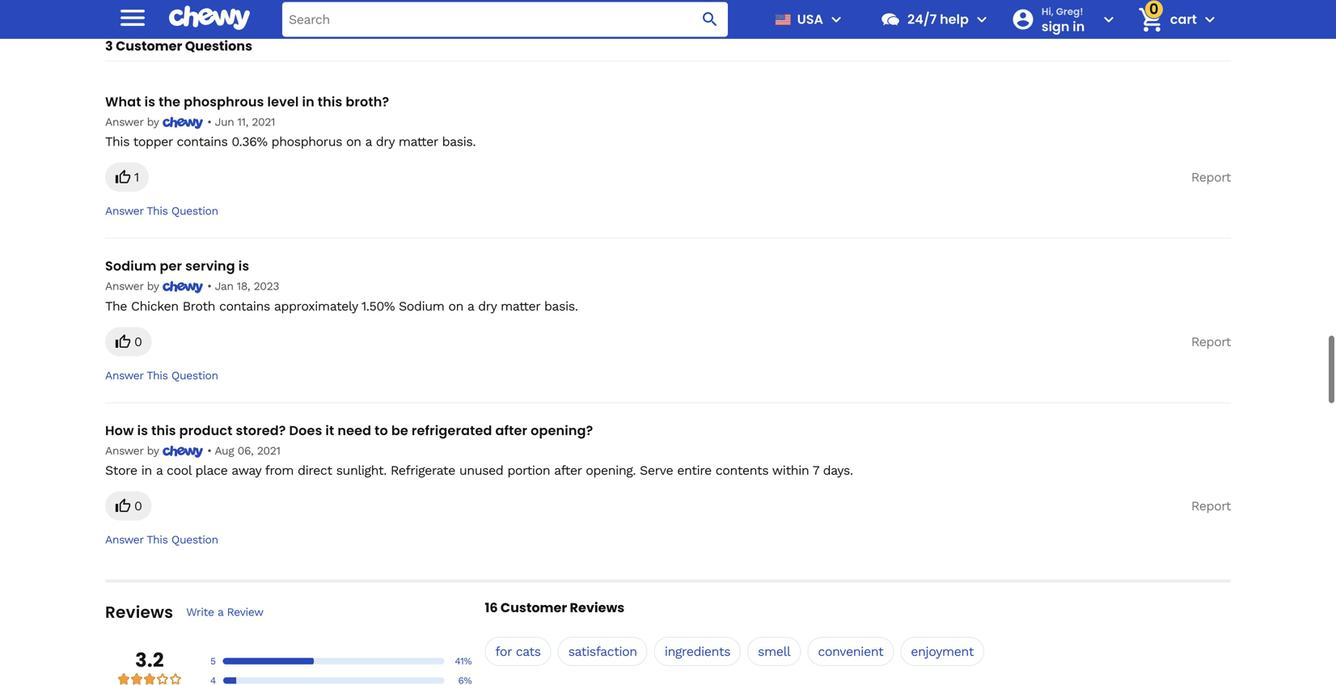 Task type: describe. For each thing, give the bounding box(es) containing it.
approximately
[[274, 298, 358, 314]]

06,
[[238, 444, 254, 458]]

store in a cool place away from direct sunlight. refrigerate unused portion after opening. serve entire contents within 7 days.
[[105, 463, 853, 478]]

0 horizontal spatial in
[[141, 463, 152, 478]]

Search text field
[[282, 2, 728, 37]]

be
[[392, 421, 409, 440]]

store
[[105, 463, 137, 478]]

7
[[813, 463, 819, 478]]

stored?
[[236, 421, 286, 440]]

2021 for level
[[252, 115, 275, 129]]

level
[[267, 93, 299, 111]]

2 report from the top
[[1192, 334, 1232, 349]]

is for product
[[137, 421, 148, 440]]

2 answer from the top
[[105, 204, 143, 218]]

broth
[[183, 298, 215, 314]]

11,
[[238, 115, 248, 129]]

aug
[[215, 444, 234, 458]]

1 vertical spatial dry
[[478, 298, 497, 314]]

help
[[940, 10, 969, 28]]

how
[[105, 421, 134, 440]]

by for sodium
[[147, 280, 159, 293]]

entire
[[678, 463, 712, 478]]

0 horizontal spatial this
[[151, 421, 176, 440]]

chewy support image
[[880, 9, 902, 30]]

hi,
[[1042, 5, 1054, 18]]

sodium per serving is
[[105, 257, 249, 275]]

is for phosphrous
[[145, 93, 155, 111]]

3
[[105, 37, 113, 55]]

does
[[289, 421, 322, 440]]

opening.
[[586, 463, 636, 478]]

24/7 help
[[908, 10, 969, 28]]

0 vertical spatial basis.
[[442, 134, 476, 149]]

Product search field
[[282, 2, 728, 37]]

1 vertical spatial sodium
[[399, 298, 445, 314]]

1 horizontal spatial after
[[554, 463, 582, 478]]

0 vertical spatial contains
[[177, 134, 228, 149]]

2 question from the top
[[171, 369, 218, 382]]

jun
[[215, 115, 234, 129]]

1.50%
[[362, 298, 395, 314]]

for
[[496, 644, 512, 660]]

2023
[[254, 280, 279, 293]]

to
[[375, 421, 388, 440]]

0 vertical spatial matter
[[399, 134, 438, 149]]

days.
[[824, 463, 853, 478]]

0 vertical spatial in
[[302, 93, 315, 111]]

• jan 18, 2023
[[204, 280, 279, 293]]

for cats
[[496, 644, 541, 660]]

satisfaction
[[569, 644, 637, 660]]

need
[[338, 421, 372, 440]]

0.36%
[[232, 134, 267, 149]]

answer by for what
[[105, 115, 162, 129]]

broth?
[[346, 93, 389, 111]]

opening?
[[531, 421, 594, 440]]

how is this product stored? does it need to be refrigerated after opening?
[[105, 421, 594, 440]]

convenient
[[818, 644, 884, 660]]

answer this question button for stored?
[[105, 533, 218, 547]]

answer by for sodium
[[105, 280, 162, 293]]

3 customer questions
[[105, 37, 252, 55]]

1 answer from the top
[[105, 115, 143, 129]]

customer for 3
[[116, 37, 182, 55]]

16 customer reviews
[[485, 599, 625, 617]]

items image
[[1137, 5, 1166, 34]]

questions
[[185, 37, 252, 55]]

usa button
[[769, 0, 846, 39]]

• for product
[[207, 444, 212, 458]]

cats
[[516, 644, 541, 660]]

1 button
[[105, 163, 149, 192]]

this topper contains 0.36% phosphorus on a dry matter basis.
[[105, 134, 476, 149]]

0 for sodium
[[134, 334, 142, 349]]

0 horizontal spatial on
[[346, 134, 361, 149]]

16
[[485, 599, 498, 617]]

18,
[[237, 280, 250, 293]]

jan
[[215, 280, 234, 293]]

serving
[[185, 257, 235, 275]]

within
[[773, 463, 810, 478]]

cart link
[[1132, 0, 1198, 39]]

report button for broth?
[[1192, 163, 1232, 192]]

sign
[[1042, 17, 1070, 35]]

usa
[[798, 10, 824, 28]]

the
[[159, 93, 181, 111]]

report button for need
[[1192, 492, 1232, 521]]

smell
[[758, 644, 791, 660]]

place
[[195, 463, 228, 478]]

refrigerated
[[412, 421, 492, 440]]

report for need
[[1192, 498, 1232, 514]]

24/7
[[908, 10, 937, 28]]

ingredients
[[665, 644, 731, 660]]

write a review
[[186, 606, 263, 619]]

unused
[[460, 463, 504, 478]]

review
[[227, 606, 263, 619]]

per
[[160, 257, 182, 275]]

question for level
[[171, 204, 218, 218]]

answer this question button for level
[[105, 204, 218, 219]]



Task type: vqa. For each thing, say whether or not it's contained in the screenshot.


Task type: locate. For each thing, give the bounding box(es) containing it.
1 report from the top
[[1192, 170, 1232, 185]]

• for is
[[207, 280, 212, 293]]

0 horizontal spatial matter
[[399, 134, 438, 149]]

2021
[[252, 115, 275, 129], [257, 444, 280, 458]]

menu image
[[827, 10, 846, 29]]

answer this question down '1'
[[105, 204, 218, 218]]

1 vertical spatial 0 button
[[105, 492, 152, 521]]

1 vertical spatial is
[[239, 257, 249, 275]]

answer up the
[[105, 280, 143, 293]]

3.2
[[135, 647, 164, 674]]

1 vertical spatial customer
[[501, 599, 567, 617]]

serve
[[640, 463, 673, 478]]

2 answer by from the top
[[105, 280, 162, 293]]

this
[[318, 93, 343, 111], [151, 421, 176, 440]]

what is the phosphrous level in this broth?
[[105, 93, 389, 111]]

customer down menu image
[[116, 37, 182, 55]]

0 vertical spatial answer by
[[105, 115, 162, 129]]

contains down jun
[[177, 134, 228, 149]]

1 vertical spatial report
[[1192, 334, 1232, 349]]

on
[[346, 134, 361, 149], [449, 298, 464, 314]]

answer down 1 button
[[105, 204, 143, 218]]

answer this question for stored?
[[105, 533, 218, 547]]

by for what
[[147, 115, 159, 129]]

0 vertical spatial 2021
[[252, 115, 275, 129]]

cart menu image
[[1201, 10, 1220, 29]]

it
[[326, 421, 335, 440]]

this down chicken
[[147, 369, 168, 382]]

a
[[365, 134, 372, 149], [468, 298, 474, 314], [156, 463, 163, 478], [218, 606, 223, 619]]

0 vertical spatial report
[[1192, 170, 1232, 185]]

2 vertical spatial answer this question button
[[105, 533, 218, 547]]

3 report from the top
[[1192, 498, 1232, 514]]

1 vertical spatial by
[[147, 280, 159, 293]]

1 vertical spatial question
[[171, 369, 218, 382]]

2 vertical spatial by
[[147, 444, 159, 458]]

2 vertical spatial •
[[207, 444, 212, 458]]

0 horizontal spatial basis.
[[442, 134, 476, 149]]

0 button down the
[[105, 327, 152, 356]]

contains down 18,
[[219, 298, 270, 314]]

the
[[105, 298, 127, 314]]

0 horizontal spatial sodium
[[105, 257, 157, 275]]

2021 right 11,
[[252, 115, 275, 129]]

cart
[[1171, 10, 1198, 28]]

1 vertical spatial answer by
[[105, 280, 162, 293]]

answer by down what
[[105, 115, 162, 129]]

chewy image down the
[[162, 117, 204, 129]]

on down broth?
[[346, 134, 361, 149]]

1 horizontal spatial in
[[302, 93, 315, 111]]

is left the
[[145, 93, 155, 111]]

phosphrous
[[184, 93, 264, 111]]

chicken
[[131, 298, 179, 314]]

this left broth?
[[318, 93, 343, 111]]

reviews up the '3.2'
[[105, 601, 173, 624]]

topper
[[133, 134, 173, 149]]

enjoyment
[[911, 644, 974, 660]]

1 0 from the top
[[134, 334, 142, 349]]

this down 1 button
[[147, 204, 168, 218]]

1 horizontal spatial customer
[[501, 599, 567, 617]]

3 answer this question from the top
[[105, 533, 218, 547]]

portion
[[508, 463, 550, 478]]

1 vertical spatial contains
[[219, 298, 270, 314]]

1 vertical spatial report button
[[1192, 327, 1232, 356]]

chewy image for serving
[[162, 281, 204, 294]]

basis.
[[442, 134, 476, 149], [545, 298, 578, 314]]

answer this question for level
[[105, 204, 218, 218]]

is right how
[[137, 421, 148, 440]]

answer by up store
[[105, 444, 162, 458]]

1 horizontal spatial basis.
[[545, 298, 578, 314]]

in right level
[[302, 93, 315, 111]]

greg!
[[1057, 5, 1084, 18]]

2 vertical spatial report
[[1192, 498, 1232, 514]]

is up 18,
[[239, 257, 249, 275]]

after right portion
[[554, 463, 582, 478]]

write
[[186, 606, 214, 619]]

help menu image
[[973, 10, 992, 29]]

chewy image
[[162, 117, 204, 129], [162, 281, 204, 294], [162, 446, 204, 458]]

1 vertical spatial matter
[[501, 298, 541, 314]]

0 horizontal spatial after
[[496, 421, 528, 440]]

1 vertical spatial •
[[207, 280, 212, 293]]

is
[[145, 93, 155, 111], [239, 257, 249, 275], [137, 421, 148, 440]]

0 for how
[[134, 498, 142, 514]]

0 vertical spatial customer
[[116, 37, 182, 55]]

in right store
[[141, 463, 152, 478]]

product
[[179, 421, 233, 440]]

1 vertical spatial this
[[151, 421, 176, 440]]

1 question from the top
[[171, 204, 218, 218]]

this for how
[[147, 533, 168, 547]]

3 • from the top
[[207, 444, 212, 458]]

1 vertical spatial basis.
[[545, 298, 578, 314]]

1 vertical spatial on
[[449, 298, 464, 314]]

2 vertical spatial chewy image
[[162, 446, 204, 458]]

this for what
[[147, 204, 168, 218]]

0 vertical spatial on
[[346, 134, 361, 149]]

customer for 16
[[501, 599, 567, 617]]

reviews up satisfaction
[[570, 599, 625, 617]]

0 vertical spatial is
[[145, 93, 155, 111]]

answer by for how
[[105, 444, 162, 458]]

customer right 16
[[501, 599, 567, 617]]

dry
[[376, 134, 395, 149], [478, 298, 497, 314]]

direct
[[298, 463, 332, 478]]

3 answer from the top
[[105, 280, 143, 293]]

2 chewy image from the top
[[162, 281, 204, 294]]

report
[[1192, 170, 1232, 185], [1192, 334, 1232, 349], [1192, 498, 1232, 514]]

question up product
[[171, 369, 218, 382]]

reviews
[[570, 599, 625, 617], [105, 601, 173, 624]]

1
[[134, 170, 139, 185]]

1 horizontal spatial dry
[[478, 298, 497, 314]]

report for broth?
[[1192, 170, 1232, 185]]

• left aug
[[207, 444, 212, 458]]

1 horizontal spatial sodium
[[399, 298, 445, 314]]

• aug 06, 2021
[[204, 444, 280, 458]]

contents
[[716, 463, 769, 478]]

2 • from the top
[[207, 280, 212, 293]]

4 answer from the top
[[105, 369, 143, 382]]

0 vertical spatial •
[[207, 115, 212, 129]]

• jun 11, 2021
[[204, 115, 275, 129]]

answer up how
[[105, 369, 143, 382]]

2 vertical spatial answer by
[[105, 444, 162, 458]]

refrigerate
[[391, 463, 456, 478]]

by
[[147, 115, 159, 129], [147, 280, 159, 293], [147, 444, 159, 458]]

answer this question down cool in the left bottom of the page
[[105, 533, 218, 547]]

0 down store
[[134, 498, 142, 514]]

1 vertical spatial in
[[141, 463, 152, 478]]

0 vertical spatial sodium
[[105, 257, 157, 275]]

1 vertical spatial answer this question
[[105, 369, 218, 382]]

answer down store
[[105, 533, 143, 547]]

1 vertical spatial answer this question button
[[105, 368, 218, 383]]

1 chewy image from the top
[[162, 117, 204, 129]]

answer by up the
[[105, 280, 162, 293]]

answer down what
[[105, 115, 143, 129]]

sunlight.
[[336, 463, 387, 478]]

5
[[210, 656, 216, 667]]

2 0 button from the top
[[105, 492, 152, 521]]

•
[[207, 115, 212, 129], [207, 280, 212, 293], [207, 444, 212, 458]]

1 horizontal spatial matter
[[501, 298, 541, 314]]

1 horizontal spatial reviews
[[570, 599, 625, 617]]

5 answer from the top
[[105, 444, 143, 458]]

question
[[171, 204, 218, 218], [171, 369, 218, 382], [171, 533, 218, 547]]

2 answer this question button from the top
[[105, 368, 218, 383]]

answer this question
[[105, 204, 218, 218], [105, 369, 218, 382], [105, 533, 218, 547]]

1 answer this question from the top
[[105, 204, 218, 218]]

submit search image
[[701, 10, 720, 29]]

0 vertical spatial report button
[[1192, 163, 1232, 192]]

1 0 button from the top
[[105, 327, 152, 356]]

chewy image up cool in the left bottom of the page
[[162, 446, 204, 458]]

41%
[[455, 656, 472, 667]]

0 vertical spatial this
[[318, 93, 343, 111]]

chewy image down sodium per serving is on the left of page
[[162, 281, 204, 294]]

0 vertical spatial answer this question
[[105, 204, 218, 218]]

1 vertical spatial 2021
[[257, 444, 280, 458]]

answer this question button down cool in the left bottom of the page
[[105, 533, 218, 547]]

chewy image for this
[[162, 446, 204, 458]]

0 button for sodium
[[105, 327, 152, 356]]

3 by from the top
[[147, 444, 159, 458]]

answer this question button up how
[[105, 368, 218, 383]]

contains
[[177, 134, 228, 149], [219, 298, 270, 314]]

sodium right 1.50%
[[399, 298, 445, 314]]

0 vertical spatial chewy image
[[162, 117, 204, 129]]

chewy image for the
[[162, 117, 204, 129]]

what
[[105, 93, 141, 111]]

answer
[[105, 115, 143, 129], [105, 204, 143, 218], [105, 280, 143, 293], [105, 369, 143, 382], [105, 444, 143, 458], [105, 533, 143, 547]]

2 by from the top
[[147, 280, 159, 293]]

phosphorus
[[272, 134, 342, 149]]

1 answer by from the top
[[105, 115, 162, 129]]

answer this question up how
[[105, 369, 218, 382]]

cool
[[167, 463, 191, 478]]

a inside write a review 'link'
[[218, 606, 223, 619]]

3 report button from the top
[[1192, 492, 1232, 521]]

0 vertical spatial 0 button
[[105, 327, 152, 356]]

• for phosphrous
[[207, 115, 212, 129]]

0 vertical spatial answer this question button
[[105, 204, 218, 219]]

this down cool in the left bottom of the page
[[147, 533, 168, 547]]

away
[[232, 463, 261, 478]]

from
[[265, 463, 294, 478]]

this left product
[[151, 421, 176, 440]]

chewy home image
[[169, 0, 250, 36]]

question for stored?
[[171, 533, 218, 547]]

2 vertical spatial answer this question
[[105, 533, 218, 547]]

• left jun
[[207, 115, 212, 129]]

3 chewy image from the top
[[162, 446, 204, 458]]

hi, greg! sign in
[[1042, 5, 1085, 35]]

0 vertical spatial by
[[147, 115, 159, 129]]

• left jan
[[207, 280, 212, 293]]

2021 down stored?
[[257, 444, 280, 458]]

1 vertical spatial chewy image
[[162, 281, 204, 294]]

1 answer this question button from the top
[[105, 204, 218, 219]]

answer up store
[[105, 444, 143, 458]]

menu image
[[117, 1, 149, 34]]

write a review link
[[186, 605, 263, 620]]

1 horizontal spatial on
[[449, 298, 464, 314]]

0 horizontal spatial customer
[[116, 37, 182, 55]]

this for sodium
[[147, 369, 168, 382]]

by for how
[[147, 444, 159, 458]]

question up serving
[[171, 204, 218, 218]]

2021 for stored?
[[257, 444, 280, 458]]

0 vertical spatial after
[[496, 421, 528, 440]]

2 0 from the top
[[134, 498, 142, 514]]

answer this question button down '1'
[[105, 204, 218, 219]]

in
[[302, 93, 315, 111], [141, 463, 152, 478]]

3 answer by from the top
[[105, 444, 162, 458]]

after up portion
[[496, 421, 528, 440]]

on right 1.50%
[[449, 298, 464, 314]]

0 vertical spatial 0
[[134, 334, 142, 349]]

answer this question button
[[105, 204, 218, 219], [105, 368, 218, 383], [105, 533, 218, 547]]

2 vertical spatial report button
[[1192, 492, 1232, 521]]

in
[[1073, 17, 1085, 35]]

0 down chicken
[[134, 334, 142, 349]]

after
[[496, 421, 528, 440], [554, 463, 582, 478]]

sodium
[[105, 257, 157, 275], [399, 298, 445, 314]]

1 • from the top
[[207, 115, 212, 129]]

2 answer this question from the top
[[105, 369, 218, 382]]

3 answer this question button from the top
[[105, 533, 218, 547]]

6 answer from the top
[[105, 533, 143, 547]]

0 horizontal spatial dry
[[376, 134, 395, 149]]

report button
[[1192, 163, 1232, 192], [1192, 327, 1232, 356], [1192, 492, 1232, 521]]

3 question from the top
[[171, 533, 218, 547]]

matter
[[399, 134, 438, 149], [501, 298, 541, 314]]

1 vertical spatial after
[[554, 463, 582, 478]]

0 vertical spatial dry
[[376, 134, 395, 149]]

account menu image
[[1100, 10, 1119, 29]]

1 by from the top
[[147, 115, 159, 129]]

0 vertical spatial question
[[171, 204, 218, 218]]

sodium left per on the top
[[105, 257, 157, 275]]

24/7 help link
[[874, 0, 969, 39]]

2 report button from the top
[[1192, 327, 1232, 356]]

0 button for how
[[105, 492, 152, 521]]

1 report button from the top
[[1192, 163, 1232, 192]]

0 button down store
[[105, 492, 152, 521]]

2 vertical spatial question
[[171, 533, 218, 547]]

0 horizontal spatial reviews
[[105, 601, 173, 624]]

question down cool in the left bottom of the page
[[171, 533, 218, 547]]

the chicken broth contains approximately 1.50% sodium on a dry matter basis.
[[105, 298, 578, 314]]

1 vertical spatial 0
[[134, 498, 142, 514]]

2 vertical spatial is
[[137, 421, 148, 440]]

this left topper
[[105, 134, 130, 149]]

1 horizontal spatial this
[[318, 93, 343, 111]]



